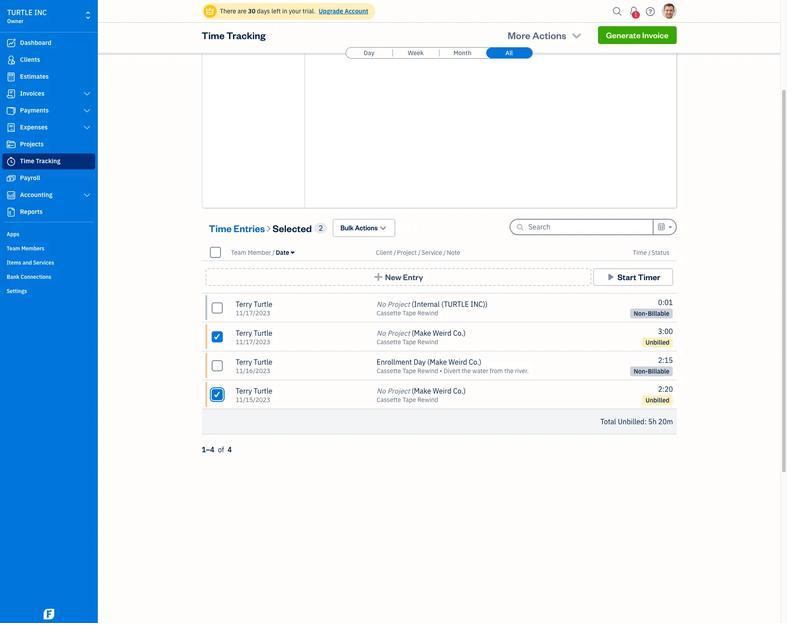 Task type: describe. For each thing, give the bounding box(es) containing it.
1 button
[[628, 2, 642, 20]]

plus image
[[374, 273, 384, 282]]

tape for 2:15
[[403, 367, 416, 375]]

1 horizontal spatial tracking
[[227, 29, 266, 41]]

weird for 2:20
[[433, 387, 452, 396]]

unbilled
[[619, 418, 645, 426]]

there
[[220, 7, 236, 15]]

estimates link
[[2, 69, 95, 85]]

co. for 2:20
[[454, 387, 464, 396]]

weird for 2:15
[[449, 358, 468, 367]]

there are 30 days left in your trial. upgrade account
[[220, 7, 369, 15]]

) for 3:00
[[464, 329, 466, 338]]

rewind for 2:20
[[418, 396, 439, 404]]

more actions button
[[500, 24, 592, 46]]

team for team members
[[7, 245, 20, 252]]

terry for 0:01
[[236, 300, 252, 309]]

2:15 non-billable
[[635, 356, 674, 376]]

terry turtle 11/17/2023 for internal (turtle inc)
[[236, 300, 273, 317]]

actions for more actions
[[533, 29, 567, 41]]

reports link
[[2, 204, 95, 220]]

11/15/2023
[[236, 396, 271, 404]]

all link
[[487, 48, 533, 58]]

inc)
[[471, 300, 486, 309]]

service
[[422, 249, 443, 257]]

clients
[[20, 56, 40, 64]]

new
[[386, 272, 402, 282]]

project image
[[6, 140, 16, 149]]

4
[[228, 446, 232, 455]]

turtle for 2:15
[[254, 358, 273, 367]]

5h
[[649, 418, 657, 426]]

) for 0:01
[[486, 300, 488, 309]]

time link
[[634, 249, 649, 257]]

3:00
[[659, 327, 674, 336]]

time inside main element
[[20, 157, 34, 165]]

chevron large down image for payments
[[83, 107, 91, 114]]

total
[[601, 418, 617, 426]]

settings link
[[2, 284, 95, 298]]

from
[[490, 367, 504, 375]]

0:01 non-billable
[[635, 298, 674, 318]]

member
[[248, 249, 271, 257]]

payroll
[[20, 174, 40, 182]]

turtle for 2:20
[[254, 387, 273, 396]]

project for 2:20
[[388, 387, 410, 396]]

bank
[[7, 274, 19, 280]]

money image
[[6, 174, 16, 183]]

project link
[[397, 249, 419, 257]]

projects link
[[2, 137, 95, 153]]

and
[[23, 260, 32, 266]]

1–4 of 4
[[202, 446, 232, 455]]

project for 0:01
[[388, 300, 410, 309]]

36m
[[236, 3, 249, 11]]

co. for 3:00
[[454, 329, 464, 338]]

Search text field
[[529, 220, 654, 234]]

co. for 2:15
[[469, 358, 480, 367]]

calendar image
[[658, 222, 666, 232]]

team for team member /
[[231, 249, 247, 257]]

more actions
[[508, 29, 567, 41]]

bank connections
[[7, 274, 51, 280]]

turtle inc owner
[[7, 8, 47, 24]]

2:20
[[659, 385, 674, 394]]

7h 36m
[[227, 3, 249, 11]]

no for 0:01
[[377, 300, 386, 309]]

start timer button
[[594, 268, 674, 286]]

water
[[473, 367, 489, 375]]

team inside button
[[264, 22, 281, 31]]

all
[[506, 49, 514, 57]]

unbilled for 3:00
[[646, 339, 670, 347]]

expenses
[[20, 123, 48, 131]]

payment image
[[6, 106, 16, 115]]

make for 3:00
[[415, 329, 432, 338]]

turtle for 3:00
[[254, 329, 273, 338]]

payroll link
[[2, 171, 95, 187]]

team members link
[[2, 242, 95, 255]]

0 vertical spatial time tracking
[[202, 29, 266, 41]]

( for 3:00
[[412, 329, 415, 338]]

divert
[[444, 367, 461, 375]]

connections
[[21, 274, 51, 280]]

20m
[[659, 418, 674, 426]]

play image
[[606, 273, 617, 282]]

2
[[319, 224, 323, 233]]

2 the from the left
[[505, 367, 514, 375]]

enrollment
[[377, 358, 412, 367]]

client
[[376, 249, 393, 257]]

chevrondown image
[[571, 29, 584, 41]]

7h
[[227, 3, 235, 11]]

11/16/2023
[[236, 367, 271, 375]]

make for 2:20
[[415, 387, 432, 396]]

status link
[[652, 249, 670, 257]]

timer image
[[6, 157, 16, 166]]

month
[[454, 49, 472, 57]]

chevron large down image for accounting
[[83, 192, 91, 199]]

more
[[508, 29, 531, 41]]

invite your team
[[227, 22, 281, 31]]

time entries
[[209, 222, 265, 234]]

bulk actions
[[341, 224, 378, 232]]

timer
[[639, 272, 661, 282]]

projects
[[20, 140, 44, 148]]

billable for 2:15
[[649, 368, 670, 376]]

4 / from the left
[[444, 249, 446, 257]]

team members
[[7, 245, 44, 252]]

no project ( make weird co. ) cassette tape rewind for 3:00
[[377, 329, 466, 346]]

selected
[[273, 222, 312, 234]]

time tracking link
[[2, 154, 95, 170]]

( for 0:01
[[412, 300, 415, 309]]

1 horizontal spatial caretdown image
[[668, 222, 673, 233]]

days
[[257, 7, 270, 15]]

no project ( make weird co. ) cassette tape rewind for 2:20
[[377, 387, 466, 404]]

11/17/2023 for internal
[[236, 309, 271, 317]]

0 horizontal spatial day
[[364, 49, 375, 57]]

terry for 2:15
[[236, 358, 252, 367]]

date link
[[276, 249, 295, 257]]

accounting link
[[2, 187, 95, 203]]

cassette for 2:15
[[377, 367, 402, 375]]

( for 2:20
[[412, 387, 415, 396]]

client image
[[6, 56, 16, 65]]

accounting
[[20, 191, 53, 199]]

tape for 0:01
[[403, 309, 416, 317]]

rewind for 3:00
[[418, 338, 439, 346]]

3 / from the left
[[419, 249, 421, 257]]

rewind for 0:01
[[418, 309, 439, 317]]

dashboard image
[[6, 39, 16, 48]]



Task type: locate. For each thing, give the bounding box(es) containing it.
enrollment day ( make weird co. ) cassette tape rewind • divert the water from the river.
[[377, 358, 529, 375]]

turtle for 0:01
[[254, 300, 273, 309]]

tape
[[403, 309, 416, 317], [403, 338, 416, 346], [403, 367, 416, 375], [403, 396, 416, 404]]

team left "member"
[[231, 249, 247, 257]]

non- up 2:20 unbilled
[[635, 368, 649, 376]]

1 vertical spatial 11/17/2023
[[236, 338, 271, 346]]

estimates
[[20, 73, 49, 81]]

note link
[[447, 249, 461, 257]]

billable inside the '2:15 non-billable'
[[649, 368, 670, 376]]

1 tape from the top
[[403, 309, 416, 317]]

) for 2:15
[[480, 358, 482, 367]]

invite your team button
[[202, 15, 305, 40]]

day down the 'account'
[[364, 49, 375, 57]]

left
[[272, 7, 281, 15]]

4 turtle from the top
[[254, 387, 273, 396]]

terry turtle 11/15/2023
[[236, 387, 273, 404]]

settings
[[7, 288, 27, 295]]

0 vertical spatial caretdown image
[[668, 222, 673, 233]]

items
[[7, 260, 21, 266]]

time tracking inside main element
[[20, 157, 61, 165]]

1 horizontal spatial team
[[231, 249, 247, 257]]

11/17/2023
[[236, 309, 271, 317], [236, 338, 271, 346]]

time
[[202, 29, 225, 41], [20, 157, 34, 165], [209, 222, 232, 234], [634, 249, 648, 257]]

/ left note
[[444, 249, 446, 257]]

make inside enrollment day ( make weird co. ) cassette tape rewind • divert the water from the river.
[[430, 358, 447, 367]]

/ left status link
[[649, 249, 651, 257]]

billable
[[649, 310, 670, 318], [649, 368, 670, 376]]

( right enrollment
[[428, 358, 430, 367]]

) inside enrollment day ( make weird co. ) cassette tape rewind • divert the water from the river.
[[480, 358, 482, 367]]

0 horizontal spatial tracking
[[36, 157, 61, 165]]

chevron large down image inside payments link
[[83, 107, 91, 114]]

tracking down the projects link
[[36, 157, 61, 165]]

project inside no project ( internal (turtle inc) ) cassette tape rewind
[[388, 300, 410, 309]]

report image
[[6, 208, 16, 217]]

2 terry from the top
[[236, 329, 252, 338]]

reports
[[20, 208, 43, 216]]

day
[[364, 49, 375, 57], [414, 358, 426, 367]]

turtle inside terry turtle 11/15/2023
[[254, 387, 273, 396]]

0 horizontal spatial actions
[[355, 224, 378, 232]]

time / status
[[634, 249, 670, 257]]

3 tape from the top
[[403, 367, 416, 375]]

2 vertical spatial make
[[415, 387, 432, 396]]

1 vertical spatial make
[[430, 358, 447, 367]]

( down entry on the top of the page
[[412, 300, 415, 309]]

) up water
[[480, 358, 482, 367]]

billable for 0:01
[[649, 310, 670, 318]]

1 vertical spatial weird
[[449, 358, 468, 367]]

chevron large down image down estimates link in the left top of the page
[[83, 90, 91, 97]]

cassette inside no project ( internal (turtle inc) ) cassette tape rewind
[[377, 309, 402, 317]]

1 no project ( make weird co. ) cassette tape rewind from the top
[[377, 329, 466, 346]]

items and services link
[[2, 256, 95, 269]]

invoice
[[643, 30, 669, 40]]

caretdown image right date
[[291, 249, 295, 256]]

in
[[283, 7, 288, 15]]

2 unbilled from the top
[[646, 397, 670, 405]]

1 vertical spatial time tracking
[[20, 157, 61, 165]]

2 non- from the top
[[635, 368, 649, 376]]

3 turtle from the top
[[254, 358, 273, 367]]

unbilled down 3:00
[[646, 339, 670, 347]]

tape inside no project ( internal (turtle inc) ) cassette tape rewind
[[403, 309, 416, 317]]

7h 36m button
[[202, 0, 305, 15]]

( inside no project ( internal (turtle inc) ) cassette tape rewind
[[412, 300, 415, 309]]

0 vertical spatial unbilled
[[646, 339, 670, 347]]

4 tape from the top
[[403, 396, 416, 404]]

river.
[[516, 367, 529, 375]]

project down new entry button
[[388, 300, 410, 309]]

team down apps
[[7, 245, 20, 252]]

0 horizontal spatial the
[[462, 367, 471, 375]]

check image
[[213, 390, 221, 399]]

trial.
[[303, 7, 316, 15]]

invoices link
[[2, 86, 95, 102]]

2 tape from the top
[[403, 338, 416, 346]]

upgrade
[[319, 7, 344, 15]]

0 vertical spatial billable
[[649, 310, 670, 318]]

crown image
[[205, 6, 215, 16]]

/ left service on the top right of the page
[[419, 249, 421, 257]]

make down enrollment day ( make weird co. ) cassette tape rewind • divert the water from the river.
[[415, 387, 432, 396]]

) inside no project ( internal (turtle inc) ) cassette tape rewind
[[486, 300, 488, 309]]

chevron large down image down payroll 'link'
[[83, 192, 91, 199]]

caretdown image inside date link
[[291, 249, 295, 256]]

owner
[[7, 18, 24, 24]]

no inside no project ( internal (turtle inc) ) cassette tape rewind
[[377, 300, 386, 309]]

upgrade account link
[[317, 7, 369, 15]]

1 non- from the top
[[635, 310, 649, 318]]

chart image
[[6, 191, 16, 200]]

( down no project ( internal (turtle inc) ) cassette tape rewind
[[412, 329, 415, 338]]

2 horizontal spatial team
[[264, 22, 281, 31]]

30
[[248, 7, 256, 15]]

2 turtle from the top
[[254, 329, 273, 338]]

of
[[218, 446, 224, 455]]

clients link
[[2, 52, 95, 68]]

start timer
[[618, 272, 661, 282]]

non- for 0:01
[[635, 310, 649, 318]]

1 terry from the top
[[236, 300, 252, 309]]

cassette inside enrollment day ( make weird co. ) cassette tape rewind • divert the water from the river.
[[377, 367, 402, 375]]

client / project / service / note
[[376, 249, 461, 257]]

check image
[[213, 332, 221, 341]]

1 vertical spatial chevron large down image
[[83, 192, 91, 199]]

make up •
[[430, 358, 447, 367]]

0 vertical spatial non-
[[635, 310, 649, 318]]

start
[[618, 272, 637, 282]]

2 11/17/2023 from the top
[[236, 338, 271, 346]]

0 vertical spatial chevron large down image
[[83, 90, 91, 97]]

1 horizontal spatial time tracking
[[202, 29, 266, 41]]

2 vertical spatial no
[[377, 387, 386, 396]]

entries
[[234, 222, 265, 234]]

chevron large down image for expenses
[[83, 124, 91, 131]]

unbilled for 2:20
[[646, 397, 670, 405]]

1 horizontal spatial day
[[414, 358, 426, 367]]

weird up divert
[[449, 358, 468, 367]]

month link
[[440, 48, 486, 58]]

co. down (turtle
[[454, 329, 464, 338]]

chevrondown image
[[379, 223, 388, 233]]

terry for 2:20
[[236, 387, 252, 396]]

go to help image
[[644, 5, 658, 18]]

the left water
[[462, 367, 471, 375]]

3:00 unbilled
[[646, 327, 674, 347]]

•
[[440, 367, 443, 375]]

1 terry turtle 11/17/2023 from the top
[[236, 300, 273, 317]]

time tracking down the projects link
[[20, 157, 61, 165]]

total unbilled : 5h 20m
[[601, 418, 674, 426]]

search image
[[611, 5, 625, 18]]

1–4
[[202, 446, 215, 455]]

1 vertical spatial chevron large down image
[[83, 124, 91, 131]]

billable down 2:15
[[649, 368, 670, 376]]

time down 'crown' image
[[202, 29, 225, 41]]

rewind inside enrollment day ( make weird co. ) cassette tape rewind • divert the water from the river.
[[418, 367, 439, 375]]

cassette for 0:01
[[377, 309, 402, 317]]

1 horizontal spatial actions
[[533, 29, 567, 41]]

time right timer icon
[[20, 157, 34, 165]]

cassette
[[377, 309, 402, 317], [377, 338, 402, 346], [377, 367, 402, 375], [377, 396, 402, 404]]

1 vertical spatial co.
[[469, 358, 480, 367]]

time left entries
[[209, 222, 232, 234]]

bulk actions button
[[333, 219, 396, 237]]

0 vertical spatial tracking
[[227, 29, 266, 41]]

) for 2:20
[[464, 387, 466, 396]]

rewind for 2:15
[[418, 367, 439, 375]]

day link
[[346, 48, 393, 58]]

0 horizontal spatial team
[[7, 245, 20, 252]]

no for 3:00
[[377, 329, 386, 338]]

3 terry from the top
[[236, 358, 252, 367]]

tracking down are
[[227, 29, 266, 41]]

apps
[[7, 231, 19, 238]]

no project ( make weird co. ) cassette tape rewind down no project ( internal (turtle inc) ) cassette tape rewind
[[377, 329, 466, 346]]

items and services
[[7, 260, 54, 266]]

tape inside enrollment day ( make weird co. ) cassette tape rewind • divert the water from the river.
[[403, 367, 416, 375]]

caretdown image
[[668, 222, 673, 233], [291, 249, 295, 256]]

0 horizontal spatial time tracking
[[20, 157, 61, 165]]

rewind inside no project ( internal (turtle inc) ) cassette tape rewind
[[418, 309, 439, 317]]

)
[[486, 300, 488, 309], [464, 329, 466, 338], [480, 358, 482, 367], [464, 387, 466, 396]]

3 cassette from the top
[[377, 367, 402, 375]]

1 vertical spatial day
[[414, 358, 426, 367]]

turtle inside terry turtle 11/16/2023
[[254, 358, 273, 367]]

1 vertical spatial billable
[[649, 368, 670, 376]]

note
[[447, 249, 461, 257]]

1 billable from the top
[[649, 310, 670, 318]]

co. up water
[[469, 358, 480, 367]]

1 11/17/2023 from the top
[[236, 309, 271, 317]]

weird for 3:00
[[433, 329, 452, 338]]

no up enrollment
[[377, 329, 386, 338]]

generate invoice
[[607, 30, 669, 40]]

1 unbilled from the top
[[646, 339, 670, 347]]

non- for 2:15
[[635, 368, 649, 376]]

0 vertical spatial weird
[[433, 329, 452, 338]]

make down no project ( internal (turtle inc) ) cassette tape rewind
[[415, 329, 432, 338]]

main element
[[0, 0, 120, 624]]

4 cassette from the top
[[377, 396, 402, 404]]

time left status link
[[634, 249, 648, 257]]

make
[[415, 329, 432, 338], [430, 358, 447, 367], [415, 387, 432, 396]]

week
[[408, 49, 424, 57]]

weird
[[433, 329, 452, 338], [449, 358, 468, 367], [433, 387, 452, 396]]

0 vertical spatial no
[[377, 300, 386, 309]]

terry for 3:00
[[236, 329, 252, 338]]

non-
[[635, 310, 649, 318], [635, 368, 649, 376]]

2 no from the top
[[377, 329, 386, 338]]

cassette for 3:00
[[377, 338, 402, 346]]

2:15
[[659, 356, 674, 365]]

0 vertical spatial day
[[364, 49, 375, 57]]

terry turtle 11/16/2023
[[236, 358, 273, 375]]

0 vertical spatial actions
[[533, 29, 567, 41]]

non- inside 0:01 non-billable
[[635, 310, 649, 318]]

0 vertical spatial chevron large down image
[[83, 107, 91, 114]]

0:01
[[659, 298, 674, 307]]

invoices
[[20, 89, 44, 97]]

rewind down enrollment day ( make weird co. ) cassette tape rewind • divert the water from the river.
[[418, 396, 439, 404]]

freshbooks image
[[42, 609, 56, 620]]

your
[[289, 7, 302, 15]]

internal
[[415, 300, 440, 309]]

weird down •
[[433, 387, 452, 396]]

day inside enrollment day ( make weird co. ) cassette tape rewind • divert the water from the river.
[[414, 358, 426, 367]]

bulk
[[341, 224, 354, 232]]

dashboard
[[20, 39, 51, 47]]

1 vertical spatial tracking
[[36, 157, 61, 165]]

2 vertical spatial co.
[[454, 387, 464, 396]]

2 chevron large down image from the top
[[83, 192, 91, 199]]

billable inside 0:01 non-billable
[[649, 310, 670, 318]]

terry
[[236, 300, 252, 309], [236, 329, 252, 338], [236, 358, 252, 367], [236, 387, 252, 396]]

( for 2:15
[[428, 358, 430, 367]]

team down left
[[264, 22, 281, 31]]

no
[[377, 300, 386, 309], [377, 329, 386, 338], [377, 387, 386, 396]]

are
[[238, 7, 247, 15]]

2 rewind from the top
[[418, 338, 439, 346]]

tape for 3:00
[[403, 338, 416, 346]]

1 rewind from the top
[[418, 309, 439, 317]]

week link
[[393, 48, 439, 58]]

bank connections link
[[2, 270, 95, 284]]

time tracking down there
[[202, 29, 266, 41]]

chevron large down image
[[83, 107, 91, 114], [83, 124, 91, 131]]

actions left chevrondown image
[[533, 29, 567, 41]]

1 vertical spatial no
[[377, 329, 386, 338]]

1 / from the left
[[273, 249, 275, 257]]

2 vertical spatial weird
[[433, 387, 452, 396]]

2 / from the left
[[394, 249, 397, 257]]

actions for bulk actions
[[355, 224, 378, 232]]

co. down divert
[[454, 387, 464, 396]]

4 terry from the top
[[236, 387, 252, 396]]

no for 2:20
[[377, 387, 386, 396]]

0 vertical spatial 11/17/2023
[[236, 309, 271, 317]]

1 chevron large down image from the top
[[83, 107, 91, 114]]

billable down 0:01
[[649, 310, 670, 318]]

new entry
[[386, 272, 424, 282]]

project for 3:00
[[388, 329, 410, 338]]

tracking inside time tracking link
[[36, 157, 61, 165]]

) down (turtle
[[464, 329, 466, 338]]

1 vertical spatial no project ( make weird co. ) cassette tape rewind
[[377, 387, 466, 404]]

1 vertical spatial actions
[[355, 224, 378, 232]]

no down plus icon at the left top of page
[[377, 300, 386, 309]]

1 vertical spatial non-
[[635, 368, 649, 376]]

( down enrollment
[[412, 387, 415, 396]]

project up enrollment
[[388, 329, 410, 338]]

1 no from the top
[[377, 300, 386, 309]]

3 no from the top
[[377, 387, 386, 396]]

1 vertical spatial terry turtle 11/17/2023
[[236, 329, 273, 346]]

0 vertical spatial terry turtle 11/17/2023
[[236, 300, 273, 317]]

project down enrollment
[[388, 387, 410, 396]]

expense image
[[6, 123, 16, 132]]

1 chevron large down image from the top
[[83, 90, 91, 97]]

rewind down no project ( internal (turtle inc) ) cassette tape rewind
[[418, 338, 439, 346]]

terry inside terry turtle 11/16/2023
[[236, 358, 252, 367]]

chevron large down image for invoices
[[83, 90, 91, 97]]

no project ( internal (turtle inc) ) cassette tape rewind
[[377, 300, 488, 317]]

tape for 2:20
[[403, 396, 416, 404]]

rewind left •
[[418, 367, 439, 375]]

co. inside enrollment day ( make weird co. ) cassette tape rewind • divert the water from the river.
[[469, 358, 480, 367]]

terry turtle 11/17/2023 for make weird co.
[[236, 329, 273, 346]]

make for 2:15
[[430, 358, 447, 367]]

chevron large down image up the projects link
[[83, 124, 91, 131]]

members
[[21, 245, 44, 252]]

/ left date
[[273, 249, 275, 257]]

:
[[645, 418, 647, 426]]

apps link
[[2, 227, 95, 241]]

) down enrollment day ( make weird co. ) cassette tape rewind • divert the water from the river.
[[464, 387, 466, 396]]

5 / from the left
[[649, 249, 651, 257]]

11/17/2023 for make
[[236, 338, 271, 346]]

caretdown image right calendar icon
[[668, 222, 673, 233]]

1
[[635, 11, 638, 18]]

4 rewind from the top
[[418, 396, 439, 404]]

weird down no project ( internal (turtle inc) ) cassette tape rewind
[[433, 329, 452, 338]]

) right (turtle
[[486, 300, 488, 309]]

date
[[276, 249, 290, 257]]

0 vertical spatial make
[[415, 329, 432, 338]]

team member /
[[231, 249, 275, 257]]

unbilled down 2:20
[[646, 397, 670, 405]]

terry inside terry turtle 11/15/2023
[[236, 387, 252, 396]]

0 vertical spatial no project ( make weird co. ) cassette tape rewind
[[377, 329, 466, 346]]

2 chevron large down image from the top
[[83, 124, 91, 131]]

entry
[[403, 272, 424, 282]]

team inside main element
[[7, 245, 20, 252]]

the right from
[[505, 367, 514, 375]]

day right enrollment
[[414, 358, 426, 367]]

2 billable from the top
[[649, 368, 670, 376]]

time inside 'button'
[[209, 222, 232, 234]]

0 vertical spatial co.
[[454, 329, 464, 338]]

cassette for 2:20
[[377, 396, 402, 404]]

3 rewind from the top
[[418, 367, 439, 375]]

unbilled inside 2:20 unbilled
[[646, 397, 670, 405]]

project right client
[[397, 249, 417, 257]]

no down enrollment
[[377, 387, 386, 396]]

chevron large down image inside the "invoices" link
[[83, 90, 91, 97]]

non- up 3:00 unbilled
[[635, 310, 649, 318]]

2:20 unbilled
[[646, 385, 674, 405]]

actions left chevrondown icon
[[355, 224, 378, 232]]

chevron large down image inside expenses link
[[83, 124, 91, 131]]

1 turtle from the top
[[254, 300, 273, 309]]

(
[[412, 300, 415, 309], [412, 329, 415, 338], [428, 358, 430, 367], [412, 387, 415, 396]]

generate invoice button
[[599, 26, 677, 44]]

terry turtle 11/17/2023
[[236, 300, 273, 317], [236, 329, 273, 346]]

1 vertical spatial unbilled
[[646, 397, 670, 405]]

1 cassette from the top
[[377, 309, 402, 317]]

chevron large down image
[[83, 90, 91, 97], [83, 192, 91, 199]]

chevron large down image down the "invoices" link
[[83, 107, 91, 114]]

invoice image
[[6, 89, 16, 98]]

unbilled
[[646, 339, 670, 347], [646, 397, 670, 405]]

turtle
[[7, 8, 33, 17]]

inc
[[34, 8, 47, 17]]

1 horizontal spatial the
[[505, 367, 514, 375]]

2 terry turtle 11/17/2023 from the top
[[236, 329, 273, 346]]

0 horizontal spatial caretdown image
[[291, 249, 295, 256]]

payments link
[[2, 103, 95, 119]]

weird inside enrollment day ( make weird co. ) cassette tape rewind • divert the water from the river.
[[449, 358, 468, 367]]

estimate image
[[6, 73, 16, 81]]

rewind down internal
[[418, 309, 439, 317]]

no project ( make weird co. ) cassette tape rewind down •
[[377, 387, 466, 404]]

2 no project ( make weird co. ) cassette tape rewind from the top
[[377, 387, 466, 404]]

( inside enrollment day ( make weird co. ) cassette tape rewind • divert the water from the river.
[[428, 358, 430, 367]]

team
[[264, 22, 281, 31], [7, 245, 20, 252], [231, 249, 247, 257]]

time entries button
[[209, 221, 265, 235]]

2 cassette from the top
[[377, 338, 402, 346]]

unbilled inside 3:00 unbilled
[[646, 339, 670, 347]]

1 the from the left
[[462, 367, 471, 375]]

non- inside the '2:15 non-billable'
[[635, 368, 649, 376]]

1 vertical spatial caretdown image
[[291, 249, 295, 256]]

/ right client
[[394, 249, 397, 257]]



Task type: vqa. For each thing, say whether or not it's contained in the screenshot.
2:15's billable
yes



